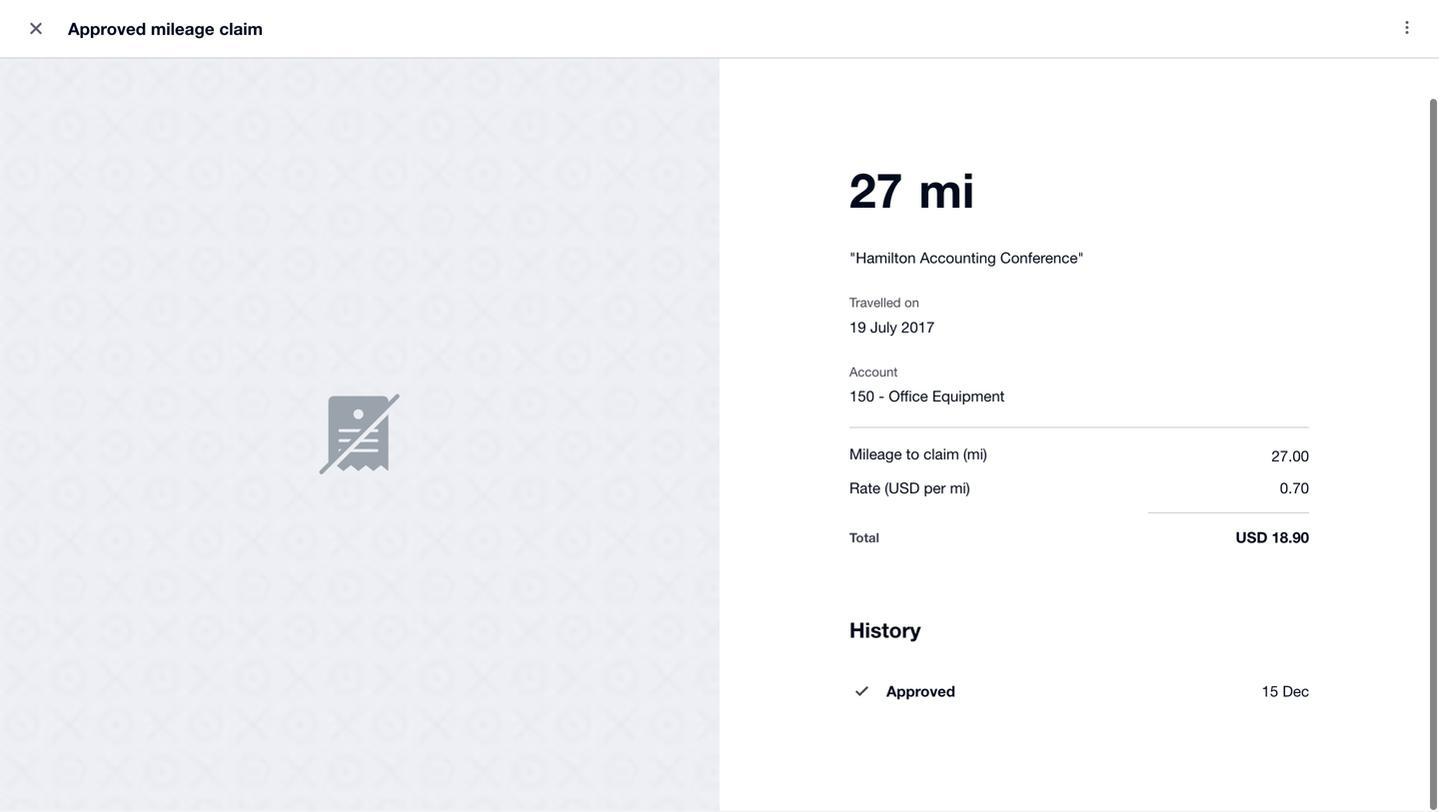 Task type: locate. For each thing, give the bounding box(es) containing it.
18.90
[[1272, 530, 1310, 548]]

0 vertical spatial )
[[984, 447, 988, 464]]

claim
[[219, 20, 263, 40], [924, 447, 959, 464]]

approved mileage claim
[[68, 20, 263, 40]]

1 vertical spatial claim
[[924, 447, 959, 464]]

close image
[[16, 10, 56, 50]]

approved down history
[[887, 684, 956, 702]]

-
[[879, 389, 885, 406]]

1 vertical spatial mi
[[968, 447, 984, 464]]

approved for approved
[[887, 684, 956, 702]]

(
[[964, 447, 968, 464]]

approved right "close" icon
[[68, 20, 146, 40]]

0 vertical spatial approved
[[68, 20, 146, 40]]

approved
[[68, 20, 146, 40], [887, 684, 956, 702]]

)
[[984, 447, 988, 464], [966, 481, 970, 498]]

0.70
[[1280, 481, 1310, 498]]

claim right mileage
[[219, 20, 263, 40]]

1 vertical spatial approved
[[887, 684, 956, 702]]

mi right the per
[[950, 481, 966, 498]]

0 horizontal spatial claim
[[219, 20, 263, 40]]

accounting
[[920, 250, 996, 268]]

1 horizontal spatial claim
[[924, 447, 959, 464]]

travelled
[[850, 296, 901, 312]]

rate (usd per mi )
[[850, 481, 970, 498]]

usd 18.90
[[1236, 530, 1310, 548]]

15
[[1262, 684, 1279, 702]]

1 horizontal spatial )
[[984, 447, 988, 464]]

history
[[850, 619, 921, 644]]

0 vertical spatial mi
[[919, 162, 975, 220]]

claim for to
[[924, 447, 959, 464]]

"hamilton
[[850, 250, 916, 268]]

equipment
[[933, 389, 1005, 406]]

1 vertical spatial )
[[966, 481, 970, 498]]

mileage to claim ( mi )
[[850, 447, 988, 464]]

1 horizontal spatial approved
[[887, 684, 956, 702]]

mi
[[919, 162, 975, 220], [968, 447, 984, 464], [950, 481, 966, 498]]

mi up accounting
[[919, 162, 975, 220]]

total
[[850, 532, 880, 547]]

) right the per
[[966, 481, 970, 498]]

per
[[924, 481, 946, 498]]

) right (
[[984, 447, 988, 464]]

27
[[850, 162, 903, 220]]

0 horizontal spatial approved
[[68, 20, 146, 40]]

office
[[889, 389, 928, 406]]

claim left (
[[924, 447, 959, 464]]

2 vertical spatial mi
[[950, 481, 966, 498]]

see more options image
[[1388, 9, 1428, 49]]

mi down equipment
[[968, 447, 984, 464]]

0 vertical spatial claim
[[219, 20, 263, 40]]



Task type: describe. For each thing, give the bounding box(es) containing it.
150
[[850, 389, 875, 406]]

27.00
[[1272, 449, 1310, 466]]

claim for mileage
[[219, 20, 263, 40]]

account 150 - office equipment
[[850, 366, 1005, 406]]

account
[[850, 366, 898, 381]]

on
[[905, 296, 920, 312]]

rate
[[850, 481, 881, 498]]

19
[[850, 320, 866, 337]]

conference"
[[1001, 250, 1084, 268]]

15 dec
[[1262, 684, 1310, 702]]

july
[[871, 320, 898, 337]]

(usd
[[885, 481, 920, 498]]

mileage
[[151, 20, 215, 40]]

approved for approved mileage claim
[[68, 20, 146, 40]]

to
[[906, 447, 920, 464]]

"hamilton accounting conference"
[[850, 250, 1084, 268]]

2017
[[902, 320, 935, 337]]

dec
[[1283, 684, 1310, 702]]

0 horizontal spatial )
[[966, 481, 970, 498]]

mileage
[[850, 447, 902, 464]]

usd
[[1236, 530, 1268, 548]]

travelled on 19 july 2017
[[850, 296, 935, 337]]



Task type: vqa. For each thing, say whether or not it's contained in the screenshot.
THE "RATE"
yes



